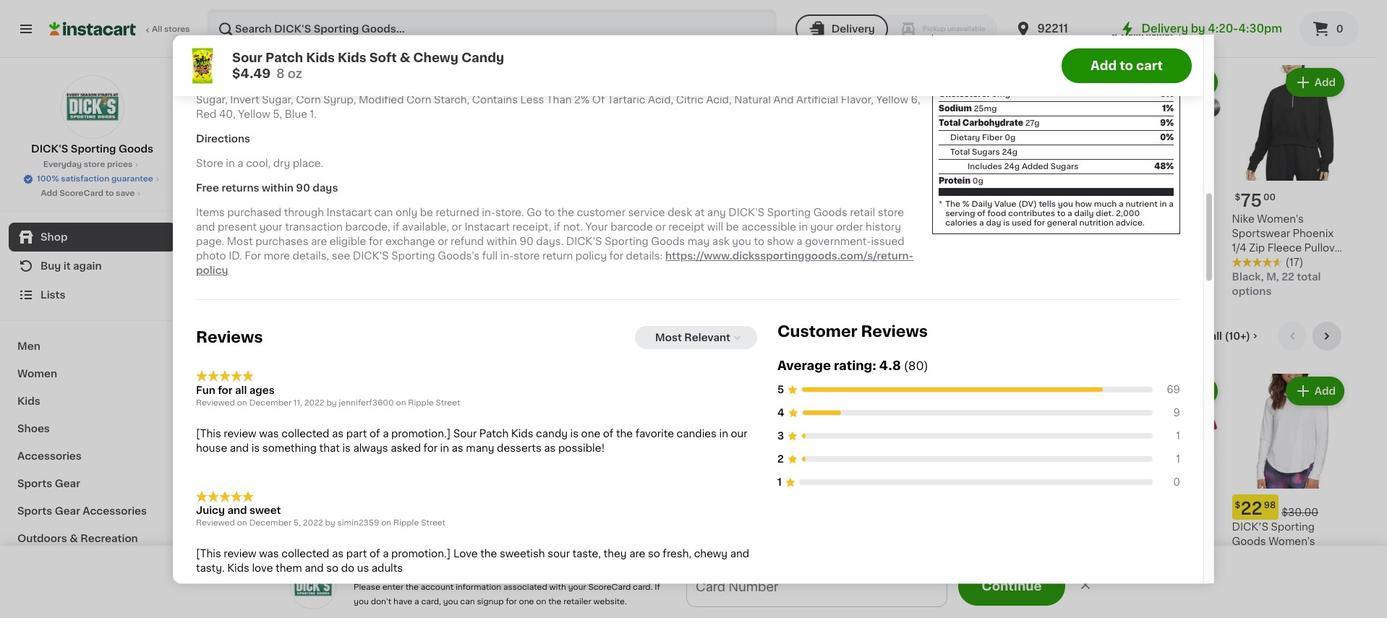 Task type: locate. For each thing, give the bounding box(es) containing it.
promotion.] inside [this review was collected as part of a promotion.] sour patch kids candy is one of the favorite candies in our house and is something that is always asked for in as many desserts as possible!
[[391, 429, 451, 439]]

2 north from the left
[[366, 214, 395, 224]]

$30.00 element
[[725, 495, 840, 521]]

2 [this from the top
[[196, 550, 221, 560]]

0 horizontal spatial policy
[[196, 266, 228, 276]]

customer
[[577, 208, 626, 218]]

sportswear
[[1233, 229, 1291, 239], [217, 537, 275, 547], [471, 537, 529, 547]]

policy
[[576, 252, 607, 262], [196, 266, 228, 276]]

candy inside sour patch kids kids soft & chewy candy $4.49 8 oz
[[462, 51, 504, 63]]

8 inside product group
[[471, 258, 478, 268]]

in inside items purchased through instacart can only be returned in-store. go to the customer service desk at any dick's sporting goods retail store and present your transaction barcode, if available, or instacart receipt, if not. your barcode or receipt will be accessible in your order history page. most purchases are eligible for exchange or refund within 90 days. dick's sporting goods may ask you to show a government-issued photo id. for more details, see dick's sporting goods's full in-store return policy for details:
[[799, 223, 808, 233]]

2 review from the top
[[224, 550, 257, 560]]

2 $30.00 from the left
[[1282, 508, 1319, 518]]

total inside the white/blk/university red, l, 54 total options
[[271, 595, 295, 605]]

1 promotion.] from the top
[[391, 429, 451, 439]]

0 horizontal spatial scorecard
[[60, 190, 103, 198]]

$30.00 for $ 22 98
[[1282, 508, 1319, 518]]

22 inside black, m, 22 total options
[[1282, 272, 1295, 282]]

5
[[617, 286, 624, 297], [778, 386, 785, 396]]

product group containing 70
[[979, 65, 1094, 284]]

black for nike men's sportswear icon futura graphic t-shirt - white, black & university red - l
[[259, 566, 287, 576]]

corn
[[296, 95, 321, 106], [407, 95, 432, 106]]

review for love
[[224, 550, 257, 560]]

soft inside 4 sour patch kids kids soft & chewy candy
[[471, 229, 492, 239]]

4 down government- at the right of page
[[827, 272, 834, 282]]

0 vertical spatial total
[[939, 120, 961, 128]]

0 horizontal spatial sugars
[[973, 149, 1001, 157]]

instacart
[[327, 208, 372, 218], [465, 223, 510, 233]]

(80) down receipt,
[[525, 243, 546, 253]]

$ inside $ 70 00
[[982, 193, 987, 202]]

2 heatgear from the left
[[725, 537, 774, 547]]

product group containing 120
[[217, 65, 332, 299]]

oz down refund
[[480, 258, 492, 268]]

https://www.dickssportinggoods.com/s/return-
[[666, 252, 914, 262]]

1 [this from the top
[[196, 429, 221, 439]]

m, left $10.00
[[794, 581, 807, 591]]

0 vertical spatial grey
[[289, 243, 314, 253]]

shirt up card!
[[471, 552, 495, 562]]

nike for nike men's sportswear icon futura graphic t-shirt - white, black & university red - l
[[217, 523, 240, 533]]

sports for sports gear accessories
[[17, 507, 52, 517]]

1 horizontal spatial 0
[[1337, 24, 1344, 34]]

1 for 2
[[1177, 455, 1181, 465]]

store in a cool, dry place.
[[196, 159, 324, 169]]

00 inside $ 70 00
[[1011, 193, 1023, 202]]

2 horizontal spatial scorecard
[[589, 584, 631, 592]]

men's up hem on the left
[[635, 229, 665, 239]]

1 horizontal spatial delivery
[[1142, 23, 1189, 34]]

2 horizontal spatial 22
[[1282, 272, 1295, 282]]

0 vertical spatial black
[[903, 243, 931, 253]]

dick's for dick's sporting goods women's everyday heather long sleeve shirt (regular and plus)
[[1233, 523, 1269, 533]]

add button for nike women's sportswear phoenix 1/4 zip fleece pullover sweatshirt - black
[[1288, 70, 1344, 96]]

1 vertical spatial 5
[[778, 386, 785, 396]]

0 horizontal spatial with
[[382, 567, 405, 577]]

xl, for grey,
[[277, 272, 293, 282]]

barcode,
[[346, 223, 390, 233]]

armour up 'show'
[[758, 214, 796, 224]]

dick's sporting goods logo image left the do
[[290, 564, 336, 610]]

accessible
[[742, 223, 797, 233]]

women link
[[9, 360, 176, 388]]

2 29 from the left
[[1114, 192, 1137, 209]]

0 vertical spatial with
[[382, 567, 405, 577]]

you left how
[[1058, 201, 1074, 209]]

club down the day
[[979, 229, 1003, 239]]

fitness
[[1106, 214, 1143, 224]]

1 black/white, from the left
[[344, 581, 411, 591]]

30 down under armour men's heatgear compression t-shirt on the bottom
[[809, 581, 823, 591]]

serving
[[946, 211, 976, 219]]

$30.00 inside $22.50 original price: $30.00 element
[[267, 508, 304, 518]]

1 vertical spatial 8
[[471, 258, 478, 268]]

gardenia white, 2 total options
[[344, 258, 437, 282]]

soft
[[370, 51, 397, 63], [471, 229, 492, 239]]

3
[[778, 432, 784, 442], [722, 587, 730, 598]]

Card Number text field
[[687, 567, 947, 607]]

armour
[[758, 214, 796, 224], [378, 523, 415, 533], [632, 523, 669, 533], [758, 523, 796, 533]]

than
[[547, 95, 572, 106]]

nike inside nike women's sportswear phoenix 1/4 zip fleece pullover sweatshirt - black
[[1233, 214, 1255, 224]]

[this inside [this review was collected as part of a promotion.] love the sweetish sour taste, they are so fresh, chewy and tasty. kids love them and so do us adults
[[196, 550, 221, 560]]

and inside [this review was collected as part of a promotion.] sour patch kids candy is one of the favorite candies in our house and is something that is always asked for in as many desserts as possible!
[[230, 444, 249, 454]]

as inside [this review was collected as part of a promotion.] love the sweetish sour taste, they are so fresh, chewy and tasty. kids love them and so do us adults
[[332, 550, 344, 560]]

gear for "36"
[[1145, 214, 1170, 224]]

options inside black/white/dark grey, l, 286 total options
[[471, 610, 511, 619]]

street up mock
[[421, 520, 446, 528]]

store down days.
[[514, 252, 540, 262]]

accessories up "sports gear"
[[17, 452, 82, 462]]

0 vertical spatial view all (10+) button
[[1178, 13, 1267, 42]]

1 horizontal spatial soft
[[471, 229, 492, 239]]

refund
[[451, 237, 484, 247]]

be right will
[[726, 223, 739, 233]]

00 for 70
[[1011, 193, 1023, 202]]

1 horizontal spatial everyday
[[1233, 552, 1280, 562]]

xl, right gray,
[[808, 272, 824, 282]]

north up beanie
[[366, 214, 395, 224]]

m, right if
[[667, 581, 680, 591]]

collected inside [this review was collected as part of a promotion.] sour patch kids candy is one of the favorite candies in our house and is something that is always asked for in as many desserts as possible!
[[282, 429, 330, 439]]

most inside most relevant button
[[656, 333, 682, 344]]

1 horizontal spatial sugar,
[[262, 95, 294, 106]]

in inside button
[[1152, 583, 1161, 594]]

0 vertical spatial instacart
[[327, 208, 372, 218]]

2022 inside juicy and sweet reviewed on december 5, 2022 by simin2359 on ripple street
[[303, 520, 323, 528]]

armour inside 55 under armour men's coldgear fitted mock shirt
[[378, 523, 415, 533]]

goods up open at left top
[[598, 229, 632, 239]]

$ for $ 22 50
[[220, 502, 226, 510]]

gear up roller"
[[1145, 214, 1170, 224]]

options inside gardenia white, 2 total options
[[371, 272, 410, 282]]

2 part from the top
[[346, 550, 367, 560]]

2 00 from the left
[[1011, 193, 1023, 202]]

policy down your
[[576, 252, 607, 262]]

3 00 from the left
[[1264, 193, 1277, 202]]

1 vertical spatial in-
[[501, 252, 514, 262]]

long inside under armour men's heatgear compression long sleeve shirt black/white, m, 30 total options
[[669, 552, 694, 562]]

1 part from the top
[[346, 429, 367, 439]]

1 horizontal spatial within
[[487, 237, 517, 247]]

3 black/white, from the left
[[852, 581, 919, 591]]

22 down (17)
[[1282, 272, 1295, 282]]

1 vertical spatial december
[[249, 520, 292, 528]]

$ 75 00
[[1236, 192, 1277, 209]]

1 reviewed from the top
[[196, 400, 235, 408]]

1 vertical spatial gardenia
[[344, 258, 392, 268]]

1 vertical spatial can
[[460, 598, 475, 606]]

by inside fun for all ages reviewed on december 11, 2022 by jenniferf3600 on ripple street
[[327, 400, 337, 408]]

sportswear for graphic
[[217, 537, 275, 547]]

$ 70 00
[[982, 192, 1023, 209]]

70
[[987, 192, 1010, 209]]

$
[[220, 193, 226, 202], [1109, 193, 1114, 202], [982, 193, 987, 202], [1236, 193, 1241, 202], [220, 502, 226, 510], [1236, 502, 1241, 510]]

meld inside the meld grey, xl, 20 total options
[[217, 272, 243, 282]]

to inside add to cart button
[[1120, 59, 1134, 71]]

compression for sleeve
[[598, 552, 666, 562]]

and up page.
[[196, 223, 215, 233]]

1 00 from the left
[[258, 193, 270, 202]]

product group containing 4
[[471, 65, 586, 270]]

1 horizontal spatial •
[[779, 587, 783, 598]]

[this inside [this review was collected as part of a promotion.] sour patch kids candy is one of the favorite candies in our house and is something that is always asked for in as many desserts as possible!
[[196, 429, 221, 439]]

1 collected from the top
[[282, 429, 330, 439]]

0 vertical spatial long
[[669, 552, 694, 562]]

4 for 4 sour patch kids kids soft & chewy candy
[[480, 192, 492, 209]]

0 horizontal spatial white,
[[224, 566, 256, 576]]

2022 right 11,
[[304, 400, 325, 408]]

0 vertical spatial item carousel region
[[217, 13, 1348, 305]]

29 inside the $29.98 original price: $40.00 element
[[607, 192, 629, 209]]

0 vertical spatial view
[[1184, 23, 1209, 33]]

men's down $30.00 element
[[798, 523, 829, 533]]

1 vertical spatial 4
[[827, 272, 834, 282]]

gear inside fitness gear "36" foam roller"
[[1145, 214, 1170, 224]]

0 horizontal spatial are
[[311, 237, 327, 247]]

2 sports from the top
[[17, 507, 52, 517]]

0 vertical spatial sour
[[232, 51, 263, 63]]

29
[[607, 192, 629, 209], [1114, 192, 1137, 209]]

0 horizontal spatial xl,
[[277, 272, 293, 282]]

1 face from the left
[[270, 214, 295, 224]]

m, for black/white, m, 15 total options
[[921, 581, 934, 591]]

8 right $4.49
[[276, 67, 285, 79]]

1 horizontal spatial favorite
[[636, 429, 674, 439]]

product group containing 55
[[344, 374, 459, 607]]

december
[[249, 400, 292, 408], [249, 520, 292, 528]]

most for most popular category
[[217, 328, 258, 344]]

gear
[[1145, 214, 1170, 224], [55, 479, 80, 489], [55, 507, 80, 517]]

daily left value*
[[1122, 33, 1144, 41]]

$ for $ 120 00
[[220, 193, 226, 202]]

if
[[393, 223, 400, 233], [554, 223, 561, 233]]

black/jet
[[725, 272, 775, 282]]

1 horizontal spatial 90
[[520, 237, 534, 247]]

card,
[[421, 598, 441, 606]]

club inside nike men's sportswear club t- shirt
[[532, 537, 555, 547]]

scorecard down love
[[435, 567, 492, 577]]

view all (10+) button down the black,
[[1178, 322, 1267, 351]]

0 vertical spatial policy
[[576, 252, 607, 262]]

1 sleeve from the left
[[598, 566, 632, 576]]

2 item carousel region from the top
[[217, 322, 1348, 619]]

qualify.
[[875, 587, 920, 598]]

view all (10+) button for 30
[[1178, 13, 1267, 42]]

2 black/white, from the left
[[598, 581, 665, 591]]

1 if from the left
[[393, 223, 400, 233]]

club for t-
[[532, 537, 555, 547]]

99
[[1138, 193, 1150, 202]]

2 inside gardenia white, 2 total options
[[430, 258, 437, 268]]

item carousel region containing 22
[[217, 322, 1348, 619]]

red inside nike men's sportswear icon futura graphic t-shirt - white, black & university red - l
[[271, 581, 291, 591]]

1 vertical spatial view
[[1184, 331, 1209, 341]]

0 vertical spatial sugars
[[973, 149, 1001, 157]]

1 review from the top
[[224, 429, 257, 439]]

nike for nike men's sportswear club t- shirt
[[471, 523, 494, 533]]

1 vertical spatial chewy
[[506, 229, 541, 239]]

1 vertical spatial patch
[[497, 214, 526, 224]]

1 heatgear from the left
[[598, 537, 647, 547]]

or down returned
[[452, 223, 462, 233]]

on right 286
[[536, 598, 547, 606]]

0 vertical spatial accessories
[[17, 452, 82, 462]]

part up the always
[[346, 429, 367, 439]]

of down coldgear
[[370, 550, 380, 560]]

scorecard inside add scorecard to save link
[[60, 190, 103, 198]]

1 vertical spatial one
[[519, 598, 534, 606]]

4 for 4
[[778, 409, 785, 419]]

% up serving
[[963, 201, 970, 209]]

(27)
[[778, 258, 798, 268]]

options inside under armour men's heatgear compression long sleeve shirt black/white, m, 30 total options
[[624, 595, 664, 605]]

4 black/white, from the left
[[725, 581, 792, 591]]

gear for accessories
[[55, 507, 80, 517]]

white,
[[394, 258, 428, 268], [224, 566, 256, 576]]

corn left the starch,
[[407, 95, 432, 106]]

1 compression from the left
[[598, 552, 666, 562]]

1 horizontal spatial sportswear
[[471, 537, 529, 547]]

2 view from the top
[[1184, 331, 1209, 341]]

add to cart
[[1091, 59, 1164, 71]]

total inside dark heather grey, xl, 5 total options
[[626, 286, 650, 297]]

or up goods's
[[438, 237, 448, 247]]

(10+)
[[1225, 23, 1251, 33], [1225, 331, 1251, 341]]

1 horizontal spatial red
[[271, 581, 291, 591]]

1 gardenia from the top
[[344, 243, 390, 253]]

delivery for delivery
[[832, 24, 875, 34]]

armour inside under armour men's heatgear compression long sleeve shirt black/white, m, 30 total options
[[632, 523, 669, 533]]

$ left 98
[[1236, 502, 1241, 510]]

2 collected from the top
[[282, 550, 330, 560]]

0 horizontal spatial long
[[669, 552, 694, 562]]

view all (10+) for 55
[[1184, 331, 1251, 341]]

2 vertical spatial scorecard
[[589, 584, 631, 592]]

with up enter
[[382, 567, 405, 577]]

0 vertical spatial 3
[[778, 432, 784, 442]]

fitness gear "36" foam roller"
[[1106, 214, 1195, 239]]

2 reviewed from the top
[[196, 520, 235, 528]]

1 was from the top
[[259, 429, 279, 439]]

red down (46)
[[271, 581, 291, 591]]

1 vertical spatial grey
[[668, 258, 693, 268]]

as up the do
[[332, 550, 344, 560]]

trending
[[217, 20, 289, 35]]

0 horizontal spatial the
[[217, 214, 236, 224]]

in- right full
[[501, 252, 514, 262]]

men's inside nike men's sportswear club t- shirt
[[496, 523, 526, 533]]

kids inside 'link'
[[17, 397, 40, 407]]

0 horizontal spatial chewy
[[413, 51, 459, 63]]

white, inside nike men's sportswear icon futura graphic t-shirt - white, black & university red - l
[[224, 566, 256, 576]]

view all (10+) button for 55
[[1178, 322, 1267, 351]]

1 vertical spatial within
[[487, 237, 517, 247]]

1 horizontal spatial so
[[648, 550, 661, 560]]

1 horizontal spatial grey,
[[471, 595, 500, 605]]

0 horizontal spatial or
[[438, 237, 448, 247]]

futura down tells
[[1037, 214, 1069, 224]]

carbohydrate
[[963, 120, 1024, 128]]

it
[[64, 261, 71, 271]]

0 vertical spatial (10+)
[[1225, 23, 1251, 33]]

sporting up everyday store prices link
[[71, 144, 116, 154]]

view all (10+) for 30
[[1184, 23, 1251, 33]]

1 vertical spatial everyday
[[1233, 552, 1280, 562]]

0 horizontal spatial favorite
[[448, 46, 487, 56]]

0 vertical spatial [this
[[196, 429, 221, 439]]

• keep everyone satisfied when you bring all your favorite kids to the party
[[196, 46, 574, 56]]

s,
[[413, 581, 423, 591]]

dick's sporting goods logo image
[[60, 75, 124, 139], [290, 564, 336, 610]]

1 view all (10+) button from the top
[[1178, 13, 1267, 42]]

25mg
[[974, 106, 998, 114]]

total inside black/white/dark grey, l, 286 total options
[[536, 595, 560, 605]]

% daily value*
[[1112, 33, 1174, 41]]

total inside black/white, m, 30 total options
[[725, 595, 749, 605]]

xl, inside the meld grey, xl, 20 total options
[[277, 272, 293, 282]]

0 vertical spatial 2
[[430, 258, 437, 268]]

l, for black/white/dark
[[502, 595, 511, 605]]

the inside 30 the north face big box beanie hat - gardenia white - nf0a85cw n3n
[[344, 214, 363, 224]]

0 vertical spatial women's
[[1258, 214, 1305, 224]]

dick's down $ 22 98 on the bottom
[[1233, 523, 1269, 533]]

face up hat
[[397, 214, 422, 224]]

1 horizontal spatial the
[[344, 214, 363, 224]]

- inside 30 under armour men's storm fleece gloves - xl
[[833, 229, 837, 239]]

sports for sports gear
[[17, 479, 52, 489]]

shirt up l
[[305, 552, 329, 562]]

black/white, for black/white, m, 30 total options
[[725, 581, 792, 591]]

for inside 'save with your scorecard card! please enter the account information associated with your scorecard card. if you don't have a card, you can signup for one on the retailer website.'
[[506, 598, 517, 606]]

22 for $ 22 98
[[1241, 501, 1263, 518]]

- inside the north face men's antora rain hooded jacket - meld grey
[[254, 243, 259, 253]]

kids link
[[9, 388, 176, 415]]

$ for $ 75 00
[[1236, 193, 1241, 202]]

$30.00 up icon
[[267, 508, 304, 518]]

desk
[[668, 208, 692, 218]]

sleeve up (regular
[[1261, 566, 1295, 576]]

1 dark from the top
[[598, 258, 622, 268]]

more
[[264, 252, 290, 262]]

[this for [this review was collected as part of a promotion.] love the sweetish sour taste, they are so fresh, chewy and tasty. kids love them and so do us adults
[[196, 550, 221, 560]]

so
[[648, 550, 661, 560], [327, 564, 339, 574]]

compression up card.
[[598, 552, 666, 562]]

(10+) for 30
[[1225, 23, 1251, 33]]

0 vertical spatial reviewed
[[196, 400, 235, 408]]

00 for 120
[[258, 193, 270, 202]]

product group
[[217, 65, 332, 299], [344, 65, 459, 284], [471, 65, 586, 270], [598, 65, 713, 299], [725, 65, 840, 299], [852, 65, 967, 284], [979, 65, 1094, 284], [1106, 65, 1221, 270], [1233, 65, 1348, 299], [217, 374, 332, 619], [344, 374, 459, 607], [725, 374, 840, 607], [852, 374, 967, 607], [979, 374, 1094, 607], [1106, 374, 1221, 599], [1233, 374, 1348, 607]]

l, left the '54'
[[243, 595, 252, 605]]

0 vertical spatial heather
[[624, 258, 665, 268]]

and left plus)
[[1278, 581, 1297, 591]]

2022 left simin2359
[[303, 520, 323, 528]]

goods inside dick's sporting goods men's fleece open hem pants - dark heather grey
[[598, 229, 632, 239]]

$ inside $ 22 98
[[1236, 502, 1241, 510]]

black/white, for black/white, s, 19 total options
[[344, 581, 411, 591]]

• right "orders"
[[779, 587, 783, 598]]

was for is
[[259, 429, 279, 439]]

1 horizontal spatial 3
[[778, 432, 784, 442]]

gardenia
[[344, 243, 390, 253], [344, 258, 392, 268]]

$40.00 element
[[1106, 495, 1221, 521]]

1 29 from the left
[[607, 192, 629, 209]]

1 horizontal spatial instacart
[[465, 223, 510, 233]]

lists
[[41, 290, 65, 300]]

2 vertical spatial store
[[514, 252, 540, 262]]

jacket
[[217, 243, 251, 253]]

nike down $ 22 50
[[217, 523, 240, 533]]

reviewed down fun
[[196, 400, 235, 408]]

black/white, for black/white, m, 15 total options
[[852, 581, 919, 591]]

1 horizontal spatial l,
[[502, 595, 511, 605]]

- down rain
[[254, 243, 259, 253]]

men's up fresh, at bottom left
[[671, 523, 702, 533]]

starch,
[[434, 95, 470, 106]]

2 sleeve from the left
[[1261, 566, 1295, 576]]

for right asked
[[424, 444, 438, 454]]

1 horizontal spatial t-
[[558, 537, 568, 547]]

0 horizontal spatial if
[[393, 223, 400, 233]]

you right ask
[[733, 237, 752, 247]]

average
[[778, 361, 831, 373]]

2 sugar, from the left
[[262, 95, 294, 106]]

0 horizontal spatial can
[[375, 208, 393, 218]]

0 vertical spatial oz
[[288, 67, 302, 79]]

54
[[255, 595, 269, 605]]

1 vertical spatial 0g
[[973, 178, 984, 186]]

flavor,
[[841, 95, 874, 106]]

black down pullover
[[1297, 258, 1324, 268]]

add button for under armour men's heatgear compression t-shirt
[[780, 378, 836, 404]]

grey, for black/white/dark
[[471, 595, 500, 605]]

the for 30
[[344, 214, 363, 224]]

m, inside black, m, 22 total options
[[1267, 272, 1280, 282]]

0 horizontal spatial 5,
[[273, 110, 282, 120]]

2 december from the top
[[249, 520, 292, 528]]

1 vertical spatial •
[[779, 587, 783, 598]]

$ for $ 29 99
[[1109, 193, 1114, 202]]

2 (10+) from the top
[[1225, 331, 1251, 341]]

m, for black/white, m, 30 total options
[[794, 581, 807, 591]]

black/white, inside black/white, m, 15 total options
[[852, 581, 919, 591]]

compression inside under armour men's heatgear compression t-shirt
[[725, 552, 793, 562]]

sportswear for shirt
[[471, 537, 529, 547]]

0 vertical spatial 8
[[276, 67, 285, 79]]

heather up plus)
[[1283, 552, 1324, 562]]

and left 50
[[228, 506, 247, 516]]

3 0% from the top
[[1161, 91, 1174, 99]]

total inside the meld grey, xl, 20 total options
[[217, 286, 241, 297]]

1 horizontal spatial policy
[[576, 252, 607, 262]]

1 vertical spatial policy
[[196, 266, 228, 276]]

options inside black/jet gray, xl, 4 total options
[[751, 286, 791, 297]]

buy it again link
[[9, 252, 176, 281]]

2 promotion.] from the top
[[391, 550, 451, 560]]

l, for white/blk/university
[[243, 595, 252, 605]]

armour inside under armour men's heatgear compression t-shirt
[[758, 523, 796, 533]]

of left food
[[978, 211, 986, 219]]

on
[[237, 400, 247, 408], [396, 400, 406, 408], [237, 520, 247, 528], [381, 520, 392, 528], [671, 587, 687, 598], [536, 598, 547, 606]]

part inside [this review was collected as part of a promotion.] love the sweetish sour taste, they are so fresh, chewy and tasty. kids love them and so do us adults
[[346, 550, 367, 560]]

t- inside under armour men's heatgear compression t-shirt
[[796, 552, 806, 562]]

was inside [this review was collected as part of a promotion.] sour patch kids candy is one of the favorite candies in our house and is something that is always asked for in as many desserts as possible!
[[259, 429, 279, 439]]

storm
[[725, 229, 756, 239]]

sporting down exchange on the left top of the page
[[392, 252, 435, 262]]

(dv)
[[1019, 201, 1037, 209]]

1 sugar, from the left
[[196, 95, 228, 106]]

goods inside dick's sporting goods women's everyday heather long sleeve shirt (regular and plus)
[[1233, 537, 1267, 547]]

review up the love
[[224, 550, 257, 560]]

& inside nike men's sportswear icon futura graphic t-shirt - white, black & university red - l
[[289, 566, 297, 576]]

daily inside * the % daily value (dv) tells you how much a nutrient in a serving of food contributes to a daily diet. 2,000 calories a day is used for general nutrition advice.
[[972, 201, 993, 209]]

2 was from the top
[[259, 550, 279, 560]]

instacart up box
[[327, 208, 372, 218]]

fitted
[[395, 537, 425, 547]]

account
[[421, 584, 454, 592]]

barcode
[[611, 223, 653, 233]]

with up retailer
[[550, 584, 566, 592]]

$ inside the $ 29 99
[[1109, 193, 1114, 202]]

you inside * the % daily value (dv) tells you how much a nutrient in a serving of food contributes to a daily diet. 2,000 calories a day is used for general nutrition advice.
[[1058, 201, 1074, 209]]

patch left go
[[497, 214, 526, 224]]

- inside dick's sporting goods men's fleece open hem pants - dark heather grey
[[687, 243, 691, 253]]

heatgear inside under armour men's heatgear compression long sleeve shirt black/white, m, 30 total options
[[598, 537, 647, 547]]

1 item carousel region from the top
[[217, 13, 1348, 305]]

$30.00 right 98
[[1282, 508, 1319, 518]]

grey, inside dark heather grey, xl, 5 total options
[[670, 272, 699, 282]]

total inside 'black/white, s, 19 total options'
[[344, 595, 368, 605]]

item carousel region
[[217, 13, 1348, 305], [217, 322, 1348, 619]]

store
[[196, 159, 223, 169]]

2 dark from the top
[[598, 272, 623, 282]]

1 horizontal spatial oz
[[480, 258, 492, 268]]

return
[[543, 252, 573, 262]]

1 (10+) from the top
[[1225, 23, 1251, 33]]

0 horizontal spatial meld
[[217, 272, 243, 282]]

1 horizontal spatial 4
[[778, 409, 785, 419]]

taste,
[[573, 550, 601, 560]]

view all (10+) button
[[1178, 13, 1267, 42], [1178, 322, 1267, 351]]

15
[[936, 581, 947, 591]]

0 vertical spatial dark
[[598, 258, 622, 268]]

grey, down for
[[246, 272, 274, 282]]

men link
[[9, 333, 176, 360]]

reviews
[[861, 325, 928, 340], [196, 331, 263, 346]]

2 if from the left
[[554, 223, 561, 233]]

0 vertical spatial scorecard
[[60, 190, 103, 198]]

30 the north face big box beanie hat - gardenia white - nf0a85cw n3n
[[344, 192, 441, 268]]

goods
[[119, 144, 153, 154], [814, 208, 848, 218], [598, 229, 632, 239], [651, 237, 685, 247], [1233, 537, 1267, 547]]

ripple inside fun for all ages reviewed on december 11, 2022 by jenniferf3600 on ripple street
[[408, 400, 434, 408]]

by right 11,
[[327, 400, 337, 408]]

1 sports from the top
[[17, 479, 52, 489]]

to left save
[[105, 190, 114, 198]]

30 under armour men's storm fleece gloves - xl
[[725, 192, 837, 253]]

total sugars 24g
[[951, 149, 1018, 157]]

add to cart button
[[1062, 48, 1193, 82]]

total down sodium
[[939, 120, 961, 128]]

the up not.
[[558, 208, 575, 218]]

1 vertical spatial black
[[1297, 258, 1324, 268]]

2 up $30.00 element
[[778, 455, 784, 465]]

product group containing 45
[[852, 65, 967, 284]]

antora
[[217, 229, 251, 239]]

1 view all (10+) from the top
[[1184, 23, 1251, 33]]

1 view from the top
[[1184, 23, 1209, 33]]

1 $30.00 from the left
[[267, 508, 304, 518]]

1 vertical spatial scorecard
[[435, 567, 492, 577]]

dark inside dark heather grey, xl, 5 total options
[[598, 272, 623, 282]]

l,
[[1063, 581, 1072, 591], [243, 595, 252, 605], [502, 595, 511, 605]]

will
[[707, 223, 724, 233]]

grey inside dick's sporting goods men's fleece open hem pants - dark heather grey
[[668, 258, 693, 268]]

reviews up fun
[[196, 331, 263, 346]]

t- up card number text box in the bottom of the page
[[796, 552, 806, 562]]

29 up 'barcode'
[[607, 192, 629, 209]]

1 north from the left
[[239, 214, 268, 224]]

$ up 1/4
[[1236, 193, 1241, 202]]

m, inside black/white, m, 15 total options
[[921, 581, 934, 591]]

get
[[559, 587, 583, 598]]

retailer
[[564, 598, 592, 606]]

dick's sporting goods logo image inside dick's sporting goods link
[[60, 75, 124, 139]]

as left 'many'
[[452, 444, 464, 454]]

meld down rain
[[261, 243, 287, 253]]

0 vertical spatial (80)
[[525, 243, 546, 253]]

acid, right citric
[[707, 95, 732, 106]]

many in stock button
[[1106, 374, 1221, 599]]

dietary
[[951, 135, 981, 143]]

1 december from the top
[[249, 400, 292, 408]]

2 view all (10+) from the top
[[1184, 331, 1251, 341]]

black/white, m, 30 total options
[[725, 581, 823, 605]]

instacart up refund
[[465, 223, 510, 233]]

$ for $ 70 00
[[982, 193, 987, 202]]

long up (regular
[[1233, 566, 1258, 576]]

receipt
[[669, 223, 705, 233]]

futura inside the nike men's futura club fleece hoodie
[[1037, 214, 1069, 224]]

sporting inside dick's sporting goods women's everyday heather long sleeve shirt (regular and plus)
[[1272, 523, 1316, 533]]

1 horizontal spatial 5
[[778, 386, 785, 396]]

so left fresh, at bottom left
[[648, 550, 661, 560]]

(1.56k)
[[905, 258, 941, 268]]

[this for [this review was collected as part of a promotion.] sour patch kids candy is one of the favorite candies in our house and is something that is always asked for in as many desserts as possible!
[[196, 429, 221, 439]]

0 horizontal spatial (80)
[[525, 243, 546, 253]]

reviewed inside fun for all ages reviewed on december 11, 2022 by jenniferf3600 on ripple street
[[196, 400, 235, 408]]

1/4
[[1233, 243, 1247, 253]]

one
[[581, 429, 601, 439], [519, 598, 534, 606]]

most down present
[[227, 237, 253, 247]]

for down barcode,
[[369, 237, 383, 247]]

all stores link
[[49, 9, 191, 49]]

if
[[655, 584, 661, 592]]

None search field
[[207, 9, 777, 49]]

2 view all (10+) button from the top
[[1178, 322, 1267, 351]]

m, down sweatshirt
[[1267, 272, 1280, 282]]

december down sweet
[[249, 520, 292, 528]]

shop link
[[9, 223, 176, 252]]

one down associated
[[519, 598, 534, 606]]

0 horizontal spatial compression
[[598, 552, 666, 562]]

the up antora
[[217, 214, 236, 224]]

gear up outdoors & recreation
[[55, 507, 80, 517]]

$ inside $ 22 50
[[220, 502, 226, 510]]

protein
[[939, 178, 971, 186]]

0 horizontal spatial daily
[[972, 201, 993, 209]]

total inside black, m, 22 total options
[[1298, 272, 1322, 282]]

0 horizontal spatial t-
[[295, 552, 305, 562]]

the inside * the % daily value (dv) tells you how much a nutrient in a serving of food contributes to a daily diet. 2,000 calories a day is used for general nutrition advice.
[[946, 201, 961, 209]]

2 face from the left
[[397, 214, 422, 224]]

1 corn from the left
[[296, 95, 321, 106]]

to right go
[[545, 208, 555, 218]]

2 compression from the left
[[725, 552, 793, 562]]

4 sour patch kids kids soft & chewy candy
[[471, 192, 577, 239]]

2 gardenia from the top
[[344, 258, 392, 268]]

% inside * the % daily value (dv) tells you how much a nutrient in a serving of food contributes to a daily diet. 2,000 calories a day is used for general nutrition advice.
[[963, 201, 970, 209]]

00 inside $ 120 00
[[258, 193, 270, 202]]



Task type: describe. For each thing, give the bounding box(es) containing it.
part for us
[[346, 550, 367, 560]]

black for nike women's sportswear phoenix 1/4 zip fleece pullover sweatshirt - black
[[1297, 258, 1324, 268]]

2 horizontal spatial or
[[656, 223, 666, 233]]

dick's up the 100%
[[31, 144, 68, 154]]

and inside juicy and sweet reviewed on december 5, 2022 by simin2359 on ripple street
[[228, 506, 247, 516]]

get free delivery on next 3 orders • add $10.00 to qualify.
[[559, 587, 920, 598]]

grey, for meld
[[246, 272, 274, 282]]

keep
[[203, 46, 229, 56]]

delivery
[[615, 587, 668, 598]]

0 vertical spatial within
[[262, 184, 294, 194]]

as up that
[[332, 429, 344, 439]]

total inside under armour men's heatgear compression long sleeve shirt black/white, m, 30 total options
[[598, 595, 622, 605]]

total for total sugars 24g
[[951, 149, 971, 157]]

22 for $ 22 50
[[226, 501, 248, 518]]

ingredients
[[196, 71, 256, 81]]

add button for dick's sporting goods women's everyday heather long sleeve shirt (regular and plus)
[[1288, 378, 1344, 404]]

goods up (61)
[[651, 237, 685, 247]]

policy inside items purchased through instacart can only be returned in-store. go to the customer service desk at any dick's sporting goods retail store and present your transaction barcode, if available, or instacart receipt, if not. your barcode or receipt will be accessible in your order history page. most purchases are eligible for exchange or refund within 90 days. dick's sporting goods may ask you to show a government-issued photo id. for more details, see dick's sporting goods's full in-store return policy for details:
[[576, 252, 607, 262]]

is inside * the % daily value (dv) tells you how much a nutrient in a serving of food contributes to a daily diet. 2,000 calories a day is used for general nutrition advice.
[[1004, 220, 1010, 228]]

1 vertical spatial gear
[[55, 479, 80, 489]]

1 horizontal spatial or
[[452, 223, 462, 233]]

lists link
[[9, 281, 176, 310]]

$30.00 for $ 22 50
[[267, 508, 304, 518]]

black/white, m, 15 total options button
[[852, 374, 967, 607]]

club for fleece
[[979, 229, 1003, 239]]

27g
[[1026, 120, 1040, 128]]

sporting up accessible
[[768, 208, 811, 218]]

shirt inside nike men's sportswear club t- shirt
[[471, 552, 495, 562]]

armour inside 30 under armour men's storm fleece gloves - xl
[[758, 214, 796, 224]]

total inside black/graphite, l, 37 total options
[[979, 595, 1003, 605]]

fleece inside dick's sporting goods men's fleece open hem pants - dark heather grey
[[667, 229, 702, 239]]

candy inside 4 sour patch kids kids soft & chewy candy
[[544, 229, 577, 239]]

mock
[[428, 537, 456, 547]]

card!
[[494, 567, 522, 577]]

the left retailer
[[549, 598, 562, 606]]

options inside dark heather grey, xl, 5 total options
[[653, 286, 692, 297]]

0 vertical spatial be
[[420, 208, 433, 218]]

1 horizontal spatial be
[[726, 223, 739, 233]]

shirt inside 55 under armour men's coldgear fitted mock shirt
[[344, 552, 368, 562]]

& inside sour patch kids kids soft & chewy candy $4.49 8 oz
[[400, 51, 411, 63]]

n3n
[[407, 258, 429, 268]]

fresh,
[[663, 550, 692, 560]]

how
[[1076, 201, 1093, 209]]

a inside 'save with your scorecard card! please enter the account information associated with your scorecard card. if you don't have a card, you can signup for one on the retailer website.'
[[415, 598, 419, 606]]

can inside items purchased through instacart can only be returned in-store. go to the customer service desk at any dick's sporting goods retail store and present your transaction barcode, if available, or instacart receipt, if not. your barcode or receipt will be accessible in your order history page. most purchases are eligible for exchange or refund within 90 days. dick's sporting goods may ask you to show a government-issued photo id. for more details, see dick's sporting goods's full in-store return policy for details:
[[375, 208, 393, 218]]

$ 22 50
[[220, 501, 261, 518]]

$ 29 99
[[1109, 192, 1150, 209]]

accessories inside accessories link
[[17, 452, 82, 462]]

through
[[284, 208, 324, 218]]

nutrition
[[1080, 220, 1114, 228]]

dick's down beanie
[[353, 252, 389, 262]]

your up government- at the right of page
[[811, 223, 834, 233]]

sour inside sour patch kids kids soft & chewy candy $4.49 8 oz
[[232, 51, 263, 63]]

chewy inside sour patch kids kids soft & chewy candy $4.49 8 oz
[[413, 51, 459, 63]]

go
[[527, 208, 542, 218]]

0 horizontal spatial 0
[[1174, 478, 1181, 488]]

enter
[[383, 584, 404, 592]]

of up possible!
[[603, 429, 614, 439]]

a inside [this review was collected as part of a promotion.] sour patch kids candy is one of the favorite candies in our house and is something that is always asked for in as many desserts as possible!
[[383, 429, 389, 439]]

dick's sporting goods women's everyday heather long sleeve shirt (regular and plus)
[[1233, 523, 1325, 591]]

$22.50 original price: $30.00 element
[[217, 495, 332, 521]]

1 horizontal spatial store
[[514, 252, 540, 262]]

you right card,
[[443, 598, 458, 606]]

30 inside 30 under armour men's storm fleece gloves - xl
[[733, 192, 757, 209]]

sports gear accessories
[[17, 507, 147, 517]]

ages
[[249, 386, 275, 396]]

in right the store
[[226, 159, 235, 169]]

history
[[866, 223, 902, 233]]

product group containing 75
[[1233, 65, 1348, 299]]

value*
[[1146, 33, 1174, 41]]

the inside [this review was collected as part of a promotion.] sour patch kids candy is one of the favorite candies in our house and is something that is always asked for in as many desserts as possible!
[[616, 429, 633, 439]]

men's inside nike men's sportswear icon futura graphic t-shirt - white, black & university red - l
[[242, 523, 272, 533]]

collected for and
[[282, 550, 330, 560]]

a inside [this review was collected as part of a promotion.] love the sweetish sour taste, they are so fresh, chewy and tasty. kids love them and so do us adults
[[383, 550, 389, 560]]

you left bring
[[358, 46, 378, 56]]

futura inside nike men's sportswear icon futura graphic t-shirt - white, black & university red - l
[[217, 552, 250, 562]]

1.
[[310, 110, 317, 120]]

relevant
[[685, 333, 731, 344]]

5, inside sugar, invert sugar, corn syrup, modified corn starch, contains less than 2% of tartaric acid, citric acid, natural and artificial flavor, yellow 6, red 40, yellow 5, blue 1.
[[273, 110, 282, 120]]

black/white/dark
[[471, 581, 564, 591]]

1 for 3
[[1177, 432, 1181, 442]]

everyday inside dick's sporting goods women's everyday heather long sleeve shirt (regular and plus)
[[1233, 552, 1280, 562]]

sportswear for zip
[[1233, 229, 1291, 239]]

modified
[[359, 95, 404, 106]]

heatgear for under armour men's heatgear compression long sleeve shirt black/white, m, 30 total options
[[598, 537, 647, 547]]

[this review was collected as part of a promotion.] sour patch kids candy is one of the favorite candies in our house and is something that is always asked for in as many desserts as possible!
[[196, 429, 748, 454]]

can inside 'save with your scorecard card! please enter the account information associated with your scorecard card. if you don't have a card, you can signup for one on the retailer website.'
[[460, 598, 475, 606]]

delivery for delivery by 4:20-4:30pm
[[1142, 23, 1189, 34]]

1%
[[1163, 106, 1174, 114]]

goods for dick's sporting goods men's fleece open hem pants - dark heather grey
[[598, 229, 632, 239]]

sporting down 'barcode'
[[605, 237, 649, 247]]

your up retailer
[[568, 584, 587, 592]]

sour patch kids kids soft & chewy candy $4.49 8 oz
[[232, 51, 504, 79]]

to inside add scorecard to save link
[[105, 190, 114, 198]]

gardenia inside 30 the north face big box beanie hat - gardenia white - nf0a85cw n3n
[[344, 243, 390, 253]]

30 inside under armour men's heatgear compression long sleeve shirt black/white, m, 30 total options
[[682, 581, 696, 591]]

2022 inside fun for all ages reviewed on december 11, 2022 by jenniferf3600 on ripple street
[[304, 400, 325, 408]]

black/graphite, l, 37 total options button
[[979, 374, 1094, 607]]

is right that
[[343, 444, 351, 454]]

close image
[[1079, 578, 1093, 592]]

view for 55
[[1184, 331, 1209, 341]]

men's inside 55 under armour men's coldgear fitted mock shirt
[[418, 523, 448, 533]]

in left our
[[720, 429, 729, 439]]

women's inside nike women's sportswear phoenix 1/4 zip fleece pullover sweatshirt - black
[[1258, 214, 1305, 224]]

everyone
[[232, 46, 279, 56]]

30 inside 30 the north face big box beanie hat - gardenia white - nf0a85cw n3n
[[353, 192, 376, 209]]

(10+) for 55
[[1225, 331, 1251, 341]]

under inside 55 under armour men's coldgear fitted mock shirt
[[344, 523, 375, 533]]

100% satisfaction guarantee
[[37, 175, 153, 183]]

save
[[116, 190, 135, 198]]

men's inside the nike men's futura club fleece hoodie
[[1004, 214, 1034, 224]]

1 vertical spatial dick's sporting goods logo image
[[290, 564, 336, 610]]

for inside [this review was collected as part of a promotion.] sour patch kids candy is one of the favorite candies in our house and is something that is always asked for in as many desserts as possible!
[[424, 444, 438, 454]]

add button for nike men's futura club fleece hoodie
[[1034, 70, 1090, 96]]

your up s,
[[408, 567, 432, 577]]

of inside [this review was collected as part of a promotion.] love the sweetish sour taste, they are so fresh, chewy and tasty. kids love them and so do us adults
[[370, 550, 380, 560]]

add scorecard to save
[[41, 190, 135, 198]]

0 vertical spatial daily
[[1122, 33, 1144, 41]]

l
[[301, 581, 307, 591]]

your up purchases
[[260, 223, 283, 233]]

don't
[[371, 598, 392, 606]]

dick's down not.
[[566, 237, 602, 247]]

$22.98 original price: $30.00 element
[[1233, 495, 1348, 521]]

the inside [this review was collected as part of a promotion.] love the sweetish sour taste, they are so fresh, chewy and tasty. kids love them and so do us adults
[[481, 550, 497, 560]]

on down $ 22 50
[[237, 520, 247, 528]]

citric
[[676, 95, 704, 106]]

dick's sporting goods link
[[31, 75, 153, 156]]

m, inside under armour men's heatgear compression long sleeve shirt black/white, m, 30 total options
[[667, 581, 680, 591]]

0 horizontal spatial yellow
[[238, 110, 270, 120]]

for inside * the % daily value (dv) tells you how much a nutrient in a serving of food contributes to a daily diet. 2,000 calories a day is used for general nutrition advice.
[[1034, 220, 1046, 228]]

4 inside black/jet gray, xl, 4 total options
[[827, 272, 834, 282]]

you down please
[[354, 598, 369, 606]]

120
[[226, 192, 256, 209]]

* the % daily value (dv) tells you how much a nutrient in a serving of food contributes to a daily diet. 2,000 calories a day is used for general nutrition advice.
[[939, 201, 1174, 228]]

black,
[[1233, 272, 1265, 282]]

and inside items purchased through instacart can only be returned in-store. go to the customer service desk at any dick's sporting goods retail store and present your transaction barcode, if available, or instacart receipt, if not. your barcode or receipt will be accessible in your order history page. most purchases are eligible for exchange or refund within 90 days. dick's sporting goods may ask you to show a government-issued photo id. for more details, see dick's sporting goods's full in-store return policy for details:
[[196, 223, 215, 233]]

37
[[1075, 581, 1087, 591]]

within inside items purchased through instacart can only be returned in-store. go to the customer service desk at any dick's sporting goods retail store and present your transaction barcode, if available, or instacart receipt, if not. your barcode or receipt will be accessible in your order history page. most purchases are eligible for exchange or refund within 90 days. dick's sporting goods may ask you to show a government-issued photo id. for more details, see dick's sporting goods's full in-store return policy for details:
[[487, 237, 517, 247]]

a up "36"
[[1170, 201, 1174, 209]]

tumbler
[[852, 243, 893, 253]]

- right hat
[[425, 229, 429, 239]]

1 vertical spatial store
[[878, 208, 905, 218]]

advice.
[[1116, 220, 1145, 228]]

patch inside sour patch kids kids soft & chewy candy $4.49 8 oz
[[265, 51, 303, 63]]

cart
[[1137, 59, 1164, 71]]

0 vertical spatial %
[[1112, 33, 1120, 41]]

the for *
[[946, 201, 961, 209]]

1 horizontal spatial yellow
[[877, 95, 909, 106]]

shirt inside dick's sporting goods women's everyday heather long sleeve shirt (regular and plus)
[[1297, 566, 1321, 576]]

options inside black/white, m, 30 total options
[[751, 595, 791, 605]]

to left party
[[514, 46, 525, 56]]

under armour men's heatgear compression long sleeve shirt black/white, m, 30 total options
[[598, 523, 702, 605]]

1 horizontal spatial with
[[550, 584, 566, 592]]

0 vertical spatial 90
[[296, 184, 310, 194]]

review for and
[[224, 429, 257, 439]]

add inside get free delivery on next 3 orders • add $10.00 to qualify.
[[786, 587, 811, 598]]

gray,
[[777, 272, 805, 282]]

accessories link
[[9, 443, 176, 470]]

- left l
[[294, 581, 299, 591]]

0 vertical spatial so
[[648, 550, 661, 560]]

the down (132)
[[406, 584, 419, 592]]

total inside gardenia white, 2 total options
[[344, 272, 368, 282]]

soft inside sour patch kids kids soft & chewy candy $4.49 8 oz
[[370, 51, 397, 63]]

view for 30
[[1184, 23, 1209, 33]]

your right bring
[[423, 46, 446, 56]]

most inside items purchased through instacart can only be returned in-store. go to the customer service desk at any dick's sporting goods retail store and present your transaction barcode, if available, or instacart receipt, if not. your barcode or receipt will be accessible in your order history page. most purchases are eligible for exchange or refund within 90 days. dick's sporting goods may ask you to show a government-issued photo id. for more details, see dick's sporting goods's full in-store return policy for details:
[[227, 237, 253, 247]]

dick's up storm
[[729, 208, 765, 218]]

1 horizontal spatial 2
[[778, 455, 784, 465]]

nike men's sportswear icon futura graphic t-shirt - white, black & university red - l
[[217, 523, 329, 591]]

daily
[[1075, 211, 1094, 219]]

0 vertical spatial favorite
[[448, 46, 487, 56]]

item carousel region containing 120
[[217, 13, 1348, 305]]

rating:
[[834, 361, 877, 373]]

$29.98 original price: $40.00 element
[[598, 187, 713, 212]]

total inside black/jet gray, xl, 4 total options
[[725, 286, 749, 297]]

most for most relevant
[[656, 333, 682, 344]]

cholesterol 0mg
[[939, 91, 1011, 99]]

black/graphite,
[[979, 581, 1061, 591]]

a left "cool,"
[[238, 159, 244, 169]]

pullover
[[1305, 243, 1346, 253]]

00 for 75
[[1264, 193, 1277, 202]]

100%
[[37, 175, 59, 183]]

0 vertical spatial •
[[196, 46, 200, 56]]

- up n3n
[[425, 243, 430, 253]]

patch inside [this review was collected as part of a promotion.] sour patch kids candy is one of the favorite candies in our house and is something that is always asked for in as many desserts as possible!
[[480, 429, 509, 439]]

collected for something
[[282, 429, 330, 439]]

0 vertical spatial by
[[1192, 23, 1206, 34]]

m, for black, m, 22 total options
[[1267, 272, 1280, 282]]

1 horizontal spatial reviews
[[861, 325, 928, 340]]

add button for the north face men's antora rain hooded jacket - meld grey
[[272, 70, 328, 96]]

90 inside items purchased through instacart can only be returned in-store. go to the customer service desk at any dick's sporting goods retail store and present your transaction barcode, if available, or instacart receipt, if not. your barcode or receipt will be accessible in your order history page. most purchases are eligible for exchange or refund within 90 days. dick's sporting goods may ask you to show a government-issued photo id. for more details, see dick's sporting goods's full in-store return policy for details:
[[520, 237, 534, 247]]

jenniferf3600
[[339, 400, 394, 408]]

present
[[218, 223, 257, 233]]

they
[[604, 550, 627, 560]]

1 vertical spatial sugars
[[1051, 164, 1079, 171]]

please
[[354, 584, 381, 592]]

xl
[[725, 243, 738, 253]]

black/white, inside under armour men's heatgear compression long sleeve shirt black/white, m, 30 total options
[[598, 581, 665, 591]]

sour inside [this review was collected as part of a promotion.] sour patch kids candy is one of the favorite candies in our house and is something that is always asked for in as many desserts as possible!
[[454, 429, 477, 439]]

2 corn from the left
[[407, 95, 432, 106]]

north inside 30 the north face big box beanie hat - gardenia white - nf0a85cw n3n
[[366, 214, 395, 224]]

service type group
[[796, 14, 998, 43]]

0 vertical spatial in-
[[482, 208, 496, 218]]

the inside the north face men's antora rain hooded jacket - meld grey
[[217, 214, 236, 224]]

goods for dick's sporting goods
[[119, 144, 153, 154]]

items purchased through instacart can only be returned in-store. go to the customer service desk at any dick's sporting goods retail store and present your transaction barcode, if available, or instacart receipt, if not. your barcode or receipt will be accessible in your order history page. most purchases are eligible for exchange or refund within 90 days. dick's sporting goods may ask you to show a government-issued photo id. for more details, see dick's sporting goods's full in-store return policy for details:
[[196, 208, 905, 262]]

dick's for dick's sporting goods men's fleece open hem pants - dark heather grey
[[598, 214, 634, 224]]

days.
[[536, 237, 564, 247]]

food
[[988, 211, 1007, 219]]

for left hem on the left
[[610, 252, 624, 262]]

in inside * the % daily value (dv) tells you how much a nutrient in a serving of food contributes to a daily diet. 2,000 calories a day is used for general nutrition advice.
[[1160, 201, 1168, 209]]

reviewed inside juicy and sweet reviewed on december 5, 2022 by simin2359 on ripple street
[[196, 520, 235, 528]]

1 vertical spatial so
[[327, 564, 339, 574]]

meld grey, xl, 20 total options
[[217, 272, 309, 297]]

women's inside dick's sporting goods women's everyday heather long sleeve shirt (regular and plus)
[[1269, 537, 1316, 547]]

men's inside under armour men's heatgear compression long sleeve shirt black/white, m, 30 total options
[[671, 523, 702, 533]]

kids inside [this review was collected as part of a promotion.] love the sweetish sour taste, they are so fresh, chewy and tasty. kids love them and so do us adults
[[227, 564, 250, 574]]

policy inside https://www.dickssportinggoods.com/s/return- policy
[[196, 266, 228, 276]]

92211 button
[[1015, 9, 1102, 49]]

0 horizontal spatial instacart
[[327, 208, 372, 218]]

on up coldgear
[[381, 520, 392, 528]]

the left party
[[527, 46, 544, 56]]

that
[[319, 444, 340, 454]]

to inside * the % daily value (dv) tells you how much a nutrient in a serving of food contributes to a daily diet. 2,000 calories a day is used for general nutrition advice.
[[1058, 211, 1066, 219]]

north inside the north face men's antora rain hooded jacket - meld grey
[[239, 214, 268, 224]]

1 vertical spatial instacart
[[465, 223, 510, 233]]

to down accessible
[[754, 237, 765, 247]]

$ for $ 22 98
[[1236, 502, 1241, 510]]

for inside fun for all ages reviewed on december 11, 2022 by jenniferf3600 on ripple street
[[218, 386, 233, 396]]

under inside 30 under armour men's storm fleece gloves - xl
[[725, 214, 756, 224]]

48%
[[1155, 164, 1174, 171]]

2 vertical spatial 1
[[778, 478, 782, 488]]

heather inside dick's sporting goods men's fleece open hem pants - dark heather grey
[[624, 258, 665, 268]]

0 horizontal spatial store
[[84, 161, 105, 169]]

- up university
[[217, 566, 222, 576]]

2,000
[[1117, 211, 1141, 219]]

to inside get free delivery on next 3 orders • add $10.00 to qualify.
[[859, 587, 872, 598]]

on left 11,
[[237, 400, 247, 408]]

white, inside gardenia white, 2 total options
[[394, 258, 428, 268]]

goods for dick's sporting goods women's everyday heather long sleeve shirt (regular and plus)
[[1233, 537, 1267, 547]]

of up the always
[[370, 429, 380, 439]]

goods up the order
[[814, 208, 848, 218]]

category
[[327, 328, 403, 344]]

items
[[196, 208, 225, 218]]

less
[[521, 95, 544, 106]]

on right jenniferf3600
[[396, 400, 406, 408]]

a up general
[[1068, 211, 1073, 219]]

promotion.] for adults
[[391, 550, 451, 560]]

as down candy
[[544, 444, 556, 454]]

part for always
[[346, 429, 367, 439]]

one inside [this review was collected as part of a promotion.] sour patch kids candy is one of the favorite candies in our house and is something that is always asked for in as many desserts as possible!
[[581, 429, 601, 439]]

total for total carbohydrate 27g
[[939, 120, 961, 128]]

nike for nike women's sportswear phoenix 1/4 zip fleece pullover sweatshirt - black
[[1233, 214, 1255, 224]]

december inside juicy and sweet reviewed on december 5, 2022 by simin2359 on ripple street
[[249, 520, 292, 528]]

1 acid, from the left
[[648, 95, 674, 106]]

a left the day
[[980, 220, 985, 228]]

are inside items purchased through instacart can only be returned in-store. go to the customer service desk at any dick's sporting goods retail store and present your transaction barcode, if available, or instacart receipt, if not. your barcode or receipt will be accessible in your order history page. most purchases are eligible for exchange or refund within 90 days. dick's sporting goods may ask you to show a government-issued photo id. for more details, see dick's sporting goods's full in-store return policy for details:
[[311, 237, 327, 247]]

are inside [this review was collected as part of a promotion.] love the sweetish sour taste, they are so fresh, chewy and tasty. kids love them and so do us adults
[[630, 550, 646, 560]]

options inside black/white, m, 15 total options
[[878, 595, 918, 605]]

you inside items purchased through instacart can only be returned in-store. go to the customer service desk at any dick's sporting goods retail store and present your transaction barcode, if available, or instacart receipt, if not. your barcode or receipt will be accessible in your order history page. most purchases are eligible for exchange or refund within 90 days. dick's sporting goods may ask you to show a government-issued photo id. for more details, see dick's sporting goods's full in-store return policy for details:
[[733, 237, 752, 247]]

heatgear for under armour men's heatgear compression t-shirt
[[725, 537, 774, 547]]

is left something on the bottom left of the page
[[252, 444, 260, 454]]

nutrient
[[1126, 201, 1158, 209]]

was for them
[[259, 550, 279, 560]]

xl, for gray,
[[808, 272, 824, 282]]

kids inside [this review was collected as part of a promotion.] sour patch kids candy is one of the favorite candies in our house and is something that is always asked for in as many desserts as possible!
[[511, 429, 534, 439]]

sports gear accessories link
[[9, 498, 176, 525]]

oz inside product group
[[480, 258, 492, 268]]

compression for shirt
[[725, 552, 793, 562]]

patch inside 4 sour patch kids kids soft & chewy candy
[[497, 214, 526, 224]]

1 horizontal spatial (80)
[[904, 361, 929, 373]]

add button for fitness gear "36" foam roller"
[[1161, 70, 1217, 96]]

fleece inside 30 under armour men's storm fleece gloves - xl
[[758, 229, 792, 239]]

open
[[598, 243, 626, 253]]

add inside button
[[1091, 59, 1117, 71]]

website.
[[594, 598, 627, 606]]

0 vertical spatial everyday
[[43, 161, 82, 169]]

and right chewy
[[731, 550, 750, 560]]

a up 2,000
[[1119, 201, 1124, 209]]

treatment tracker modal dialog
[[188, 567, 1377, 619]]

92211
[[1038, 23, 1069, 34]]

0 inside "button"
[[1337, 24, 1344, 34]]

shirt inside nike men's sportswear icon futura graphic t-shirt - white, black & university red - l
[[305, 552, 329, 562]]

options inside the meld grey, xl, 20 total options
[[244, 286, 283, 297]]

dick's sporting goods
[[31, 144, 153, 154]]

0 horizontal spatial reviews
[[196, 331, 263, 346]]

face inside 30 the north face big box beanie hat - gardenia white - nf0a85cw n3n
[[397, 214, 422, 224]]

contains
[[472, 95, 518, 106]]

roller"
[[1137, 229, 1171, 239]]

1 horizontal spatial in-
[[501, 252, 514, 262]]

0 vertical spatial 24g
[[1003, 149, 1018, 157]]

options inside 'black/white, s, 19 total options'
[[371, 595, 410, 605]]

4 0% from the top
[[1161, 135, 1174, 143]]

nike men's futura club fleece hoodie
[[979, 214, 1079, 239]]

sweet
[[250, 506, 281, 516]]

1 vertical spatial 24g
[[1005, 164, 1020, 171]]

most popular category
[[217, 328, 403, 344]]

page.
[[196, 237, 224, 247]]

& down "sports gear accessories"
[[70, 534, 78, 544]]

t- inside nike men's sportswear icon futura graphic t-shirt - white, black & university red - l
[[295, 552, 305, 562]]

red inside sugar, invert sugar, corn syrup, modified corn starch, contains less than 2% of tartaric acid, citric acid, natural and artificial flavor, yellow 6, red 40, yellow 5, blue 1.
[[196, 110, 217, 120]]

75
[[1241, 192, 1263, 209]]

nike for nike men's futura club fleece hoodie
[[979, 214, 1001, 224]]

0 vertical spatial 0g
[[1005, 135, 1016, 143]]

when
[[328, 46, 356, 56]]

red,
[[217, 595, 241, 605]]

promotion.] for asked
[[391, 429, 451, 439]]

2 0% from the top
[[1161, 62, 1174, 70]]

1 0% from the top
[[1161, 48, 1174, 56]]

instacart logo image
[[49, 20, 136, 38]]

2 acid, from the left
[[707, 95, 732, 106]]

and up l
[[305, 564, 324, 574]]

4.8
[[880, 361, 901, 373]]

is up possible!
[[571, 429, 579, 439]]

most relevant
[[656, 333, 731, 344]]

in left 'many'
[[440, 444, 449, 454]]



Task type: vqa. For each thing, say whether or not it's contained in the screenshot.
"Crunchy"
no



